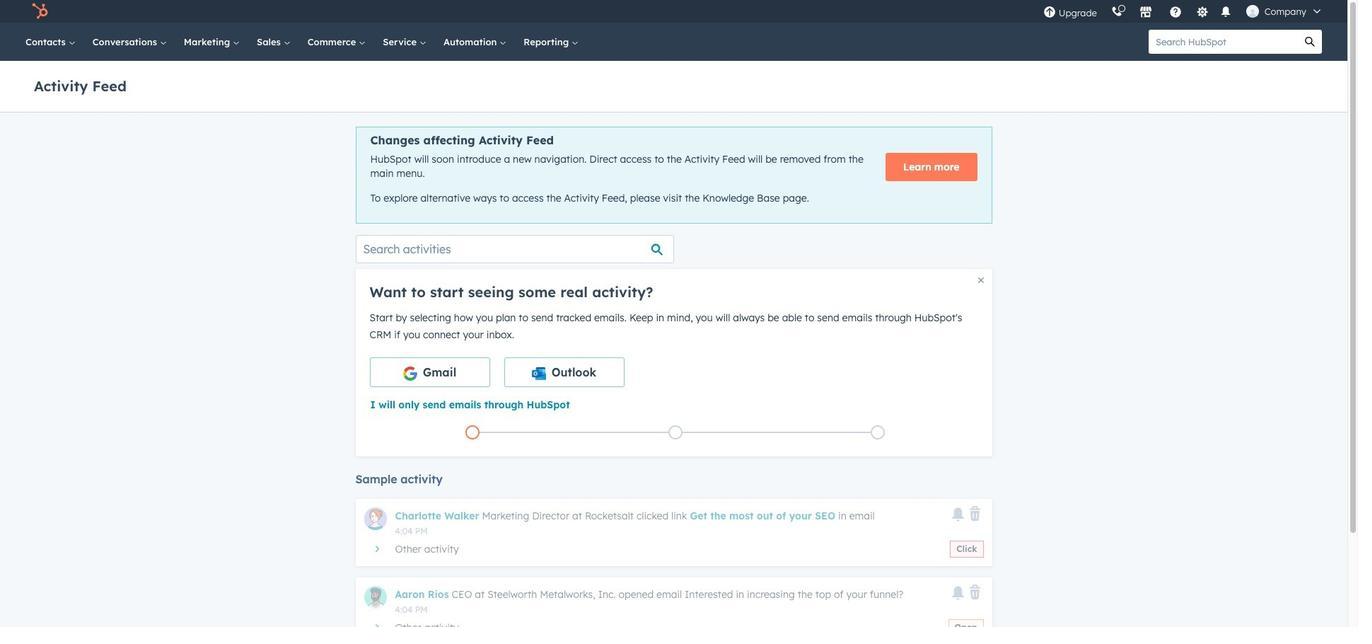 Task type: describe. For each thing, give the bounding box(es) containing it.
marketplaces image
[[1140, 6, 1153, 19]]

onboarding.steps.sendtrackedemailingmail.title image
[[672, 429, 679, 437]]

close image
[[978, 277, 984, 283]]



Task type: locate. For each thing, give the bounding box(es) containing it.
None checkbox
[[370, 357, 490, 387], [504, 357, 625, 387], [370, 357, 490, 387], [504, 357, 625, 387]]

jacob simon image
[[1247, 5, 1260, 18]]

list
[[371, 422, 980, 442]]

Search activities search field
[[356, 235, 674, 263]]

menu
[[1037, 0, 1331, 23]]

Search HubSpot search field
[[1149, 30, 1299, 54]]

onboarding.steps.finalstep.title image
[[875, 429, 882, 437]]



